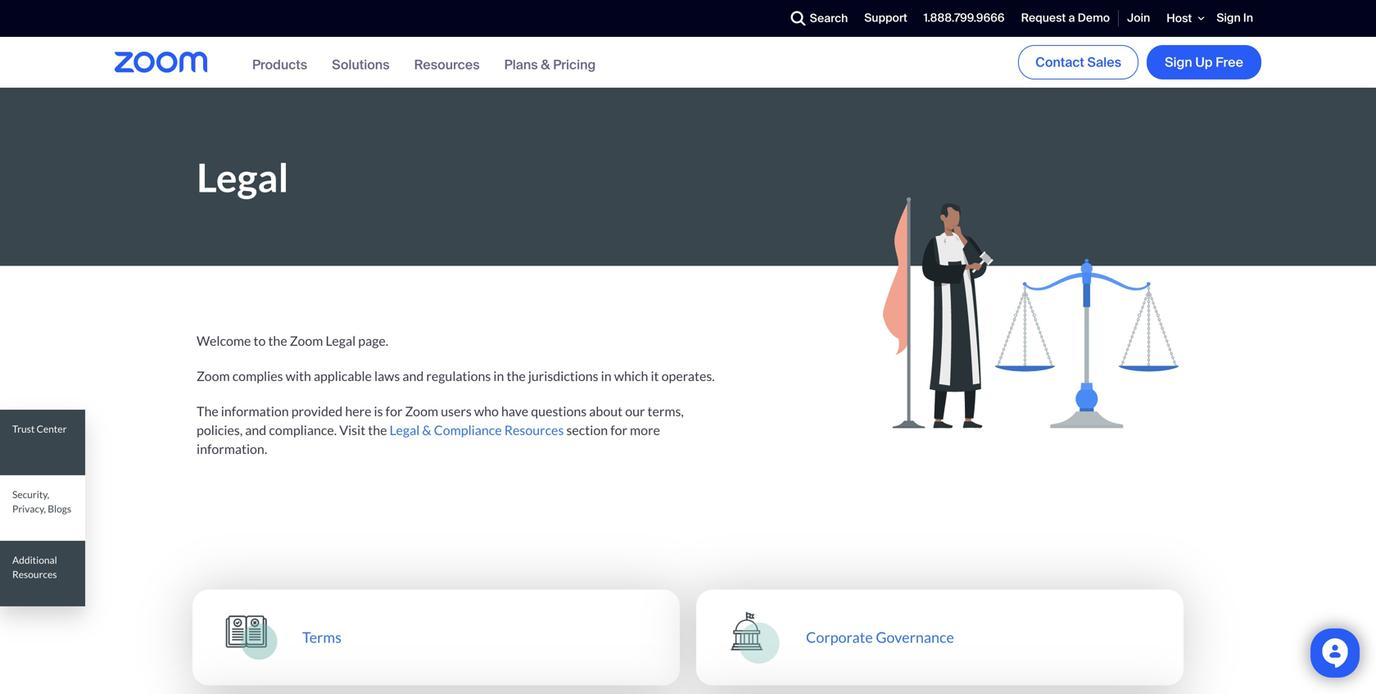 Task type: vqa. For each thing, say whether or not it's contained in the screenshot.
My Account
no



Task type: locate. For each thing, give the bounding box(es) containing it.
support link
[[857, 1, 916, 36]]

users
[[441, 403, 472, 419]]

0 horizontal spatial zoom
[[197, 368, 230, 384]]

resources down the have
[[505, 422, 564, 438]]

privacy,
[[12, 503, 46, 514]]

zoom up with
[[290, 333, 323, 349]]

additional
[[12, 554, 57, 566]]

with
[[286, 368, 311, 384]]

the right to
[[268, 333, 287, 349]]

have
[[502, 403, 529, 419]]

1 vertical spatial zoom
[[197, 368, 230, 384]]

1.888.799.9666 link
[[916, 1, 1013, 36]]

2 horizontal spatial the
[[507, 368, 526, 384]]

products
[[252, 56, 307, 73]]

the inside the information provided here is for zoom users who have questions about our terms, policies, and compliance. visit the
[[368, 422, 387, 438]]

section
[[567, 422, 608, 438]]

center
[[37, 423, 67, 435]]

0 horizontal spatial the
[[268, 333, 287, 349]]

1 vertical spatial resources
[[505, 422, 564, 438]]

1 horizontal spatial zoom
[[290, 333, 323, 349]]

0 vertical spatial sign
[[1217, 10, 1241, 26]]

for inside the information provided here is for zoom users who have questions about our terms, policies, and compliance. visit the
[[386, 403, 403, 419]]

sign inside sign up free link
[[1165, 54, 1193, 71]]

2 horizontal spatial legal
[[390, 422, 420, 438]]

& left compliance
[[422, 422, 432, 438]]

sign left up
[[1165, 54, 1193, 71]]

products button
[[252, 56, 307, 73]]

1 horizontal spatial and
[[403, 368, 424, 384]]

in
[[494, 368, 504, 384], [601, 368, 612, 384]]

sign
[[1217, 10, 1241, 26], [1165, 54, 1193, 71]]

1 horizontal spatial resources
[[414, 56, 480, 73]]

security,
[[12, 488, 49, 500]]

0 horizontal spatial legal
[[197, 153, 289, 200]]

2 vertical spatial legal
[[390, 422, 420, 438]]

request a demo link
[[1013, 1, 1119, 36]]

for
[[386, 403, 403, 419], [611, 422, 628, 438]]

resources left plans on the top
[[414, 56, 480, 73]]

0 horizontal spatial &
[[422, 422, 432, 438]]

for right is
[[386, 403, 403, 419]]

sales
[[1088, 54, 1122, 71]]

security, privacy, blogs
[[12, 488, 71, 514]]

contact sales
[[1036, 54, 1122, 71]]

demo
[[1078, 10, 1111, 26]]

1 horizontal spatial the
[[368, 422, 387, 438]]

2 vertical spatial resources
[[12, 568, 57, 580]]

resources down additional
[[12, 568, 57, 580]]

1 horizontal spatial in
[[601, 368, 612, 384]]

sign in link
[[1209, 1, 1262, 36]]

&
[[541, 56, 550, 73], [422, 422, 432, 438]]

pricing
[[553, 56, 596, 73]]

contact sales link
[[1019, 45, 1139, 79]]

sign left in
[[1217, 10, 1241, 26]]

0 horizontal spatial sign
[[1165, 54, 1193, 71]]

zoom up section for more information.
[[405, 403, 439, 419]]

request
[[1022, 10, 1067, 26]]

resources button
[[414, 56, 480, 73]]

the down is
[[368, 422, 387, 438]]

1 horizontal spatial &
[[541, 56, 550, 73]]

applicable
[[314, 368, 372, 384]]

terms image
[[225, 615, 278, 660]]

resources
[[414, 56, 480, 73], [505, 422, 564, 438], [12, 568, 57, 580]]

2 horizontal spatial zoom
[[405, 403, 439, 419]]

2 vertical spatial the
[[368, 422, 387, 438]]

and inside the information provided here is for zoom users who have questions about our terms, policies, and compliance. visit the
[[245, 422, 267, 438]]

0 horizontal spatial for
[[386, 403, 403, 419]]

legal for legal
[[197, 153, 289, 200]]

additional resources
[[12, 554, 57, 580]]

blogs
[[48, 503, 71, 514]]

1 vertical spatial &
[[422, 422, 432, 438]]

0 vertical spatial &
[[541, 56, 550, 73]]

1 vertical spatial the
[[507, 368, 526, 384]]

laws
[[375, 368, 400, 384]]

0 vertical spatial for
[[386, 403, 403, 419]]

1 vertical spatial and
[[245, 422, 267, 438]]

zoom up "the"
[[197, 368, 230, 384]]

1 horizontal spatial legal
[[326, 333, 356, 349]]

search
[[810, 11, 848, 26]]

section for more information.
[[197, 422, 661, 457]]

in left which
[[601, 368, 612, 384]]

0 horizontal spatial and
[[245, 422, 267, 438]]

sign inside the sign in 'link'
[[1217, 10, 1241, 26]]

and
[[403, 368, 424, 384], [245, 422, 267, 438]]

corporate governance link
[[806, 627, 1151, 648]]

resources inside additional resources
[[12, 568, 57, 580]]

contact
[[1036, 54, 1085, 71]]

1 horizontal spatial sign
[[1217, 10, 1241, 26]]

1 horizontal spatial for
[[611, 422, 628, 438]]

plans & pricing link
[[505, 56, 596, 73]]

0 horizontal spatial resources
[[12, 568, 57, 580]]

request a demo
[[1022, 10, 1111, 26]]

sign for sign in
[[1217, 10, 1241, 26]]

for down about
[[611, 422, 628, 438]]

the up the have
[[507, 368, 526, 384]]

terms link
[[302, 627, 647, 648]]

and down information
[[245, 422, 267, 438]]

for inside section for more information.
[[611, 422, 628, 438]]

0 vertical spatial legal
[[197, 153, 289, 200]]

zoom
[[290, 333, 323, 349], [197, 368, 230, 384], [405, 403, 439, 419]]

to
[[254, 333, 266, 349]]

in up who
[[494, 368, 504, 384]]

& right plans on the top
[[541, 56, 550, 73]]

legal
[[197, 153, 289, 200], [326, 333, 356, 349], [390, 422, 420, 438]]

0 vertical spatial zoom
[[290, 333, 323, 349]]

2 in from the left
[[601, 368, 612, 384]]

1.888.799.9666
[[924, 10, 1005, 26]]

a
[[1069, 10, 1076, 26]]

the
[[268, 333, 287, 349], [507, 368, 526, 384], [368, 422, 387, 438]]

trust
[[12, 423, 35, 435]]

plans
[[505, 56, 538, 73]]

1 vertical spatial for
[[611, 422, 628, 438]]

0 horizontal spatial in
[[494, 368, 504, 384]]

1 vertical spatial sign
[[1165, 54, 1193, 71]]

legal & compliance resources link
[[390, 422, 564, 438]]

the information provided here is for zoom users who have questions about our terms, policies, and compliance. visit the
[[197, 403, 684, 438]]

and right laws
[[403, 368, 424, 384]]

2 vertical spatial zoom
[[405, 403, 439, 419]]



Task type: describe. For each thing, give the bounding box(es) containing it.
1 vertical spatial legal
[[326, 333, 356, 349]]

policies,
[[197, 422, 243, 438]]

information.
[[197, 441, 267, 457]]

security, privacy, blogs link
[[0, 475, 85, 541]]

it
[[651, 368, 659, 384]]

plans & pricing
[[505, 56, 596, 73]]

& for legal
[[422, 422, 432, 438]]

complies
[[233, 368, 283, 384]]

legal & compliance resources
[[390, 422, 564, 438]]

corporate governance
[[806, 628, 955, 646]]

sign for sign up free
[[1165, 54, 1193, 71]]

host
[[1167, 11, 1193, 26]]

more
[[630, 422, 661, 438]]

compliance.
[[269, 422, 337, 438]]

sign up free link
[[1147, 45, 1262, 79]]

zoom complies with applicable laws and regulations in the jurisdictions in which it operates.
[[197, 368, 715, 384]]

& for plans
[[541, 56, 550, 73]]

solutions button
[[332, 56, 390, 73]]

provided
[[292, 403, 343, 419]]

search image
[[791, 11, 806, 26]]

our
[[625, 403, 645, 419]]

the
[[197, 403, 219, 419]]

support
[[865, 10, 908, 26]]

join link
[[1120, 1, 1159, 36]]

trust center
[[12, 423, 67, 435]]

1 in from the left
[[494, 368, 504, 384]]

regulations
[[427, 368, 491, 384]]

2 horizontal spatial resources
[[505, 422, 564, 438]]

who
[[474, 403, 499, 419]]

legal for legal & compliance resources
[[390, 422, 420, 438]]

trust center link
[[0, 410, 85, 475]]

which
[[614, 368, 649, 384]]

zoom logo image
[[115, 52, 207, 73]]

governance
[[876, 628, 955, 646]]

about
[[590, 403, 623, 419]]

host button
[[1159, 0, 1209, 37]]

sign up free
[[1165, 54, 1244, 71]]

questions
[[531, 403, 587, 419]]

free
[[1216, 54, 1244, 71]]

join
[[1128, 10, 1151, 26]]

0 vertical spatial and
[[403, 368, 424, 384]]

operates.
[[662, 368, 715, 384]]

jurisdictions
[[528, 368, 599, 384]]

here
[[345, 403, 372, 419]]

in
[[1244, 10, 1254, 26]]

terms,
[[648, 403, 684, 419]]

page.
[[358, 333, 389, 349]]

is
[[374, 403, 383, 419]]

zoom inside the information provided here is for zoom users who have questions about our terms, policies, and compliance. visit the
[[405, 403, 439, 419]]

information
[[221, 403, 289, 419]]

0 vertical spatial resources
[[414, 56, 480, 73]]

solutions
[[332, 56, 390, 73]]

welcome to the zoom legal page image
[[883, 168, 1180, 458]]

compliance
[[434, 422, 502, 438]]

0 vertical spatial the
[[268, 333, 287, 349]]

up
[[1196, 54, 1213, 71]]

terms
[[302, 628, 342, 646]]

visit
[[339, 422, 366, 438]]

search image
[[791, 11, 806, 26]]

corporate
[[806, 628, 873, 646]]

welcome to the zoom legal page.
[[197, 333, 389, 349]]

corporate governance image
[[729, 611, 782, 664]]

welcome
[[197, 333, 251, 349]]

additional resources link
[[0, 541, 85, 606]]

sign in
[[1217, 10, 1254, 26]]



